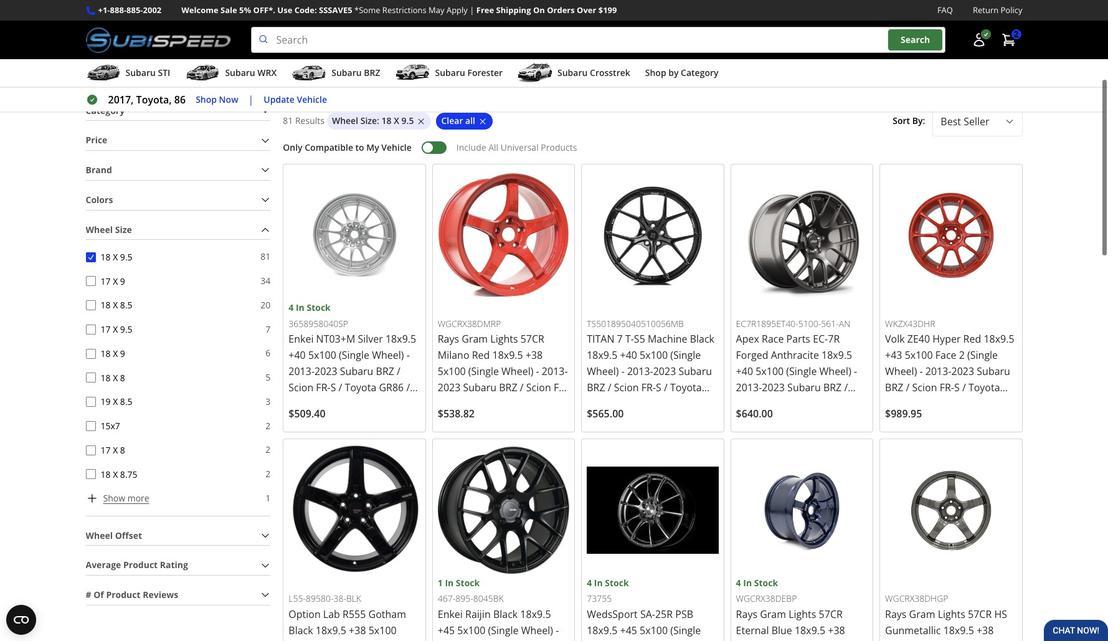 Task type: locate. For each thing, give the bounding box(es) containing it.
2 horizontal spatial 4
[[736, 577, 741, 589]]

gr86 inside ts501895040510056mb titan 7 t-s5 machine black 18x9.5 +40 5x100 (single wheel) - 2013-2023 subaru brz / scion fr-s / toyota gr86 / 2014-2018 subaru forester
[[587, 397, 612, 411]]

turbos image
[[86, 0, 193, 31]]

stock inside the 1 in stock 467-895-8045bk enkei raijin black 18x9.5 +45 5x100 (single wheel) - 2013-2023 subaru brz
[[456, 577, 480, 589]]

shop inside dropdown button
[[645, 67, 666, 79]]

wheel) inside the wgcrx38dhgp rays gram lights 57cr hs gunmetallic 18x9.5 +38 5x100 (single wheel) - 201
[[949, 640, 981, 641]]

0 vertical spatial 8
[[120, 372, 125, 384]]

toyota inside "wkzx43dhr volk ze40 hyper red 18x9.5 +43 5x100 face 2 (single wheel) - 2013-2023 subaru brz / scion fr-s / toyota gr86 / 2014-2018 subaru forester"
[[969, 381, 1000, 395]]

2023 for machine
[[653, 365, 676, 378]]

2023 inside the 1 in stock 467-895-8045bk enkei raijin black 18x9.5 +45 5x100 (single wheel) - 2013-2023 subaru brz
[[464, 640, 487, 641]]

x down 18 x 9.5
[[113, 275, 118, 287]]

0 vertical spatial product
[[123, 559, 158, 571]]

gram inside the wgcrx38dhgp rays gram lights 57cr hs gunmetallic 18x9.5 +38 5x100 (single wheel) - 201
[[909, 607, 935, 621]]

black for enkei raijin black 18x9.5 +45 5x100 (single wheel) - 2013-2023 subaru brz
[[493, 607, 518, 621]]

(single inside wgcrx38dmrp rays gram lights 57cr milano red 18x9.5 +38 5x100 (single wheel) - 2013- 2023 subaru brz / scion fr- s / toyota gr86 / 2014-2018 subaru forester
[[468, 365, 499, 378]]

wheel for wheel size
[[86, 223, 113, 235]]

x for 18 x 8
[[113, 372, 118, 384]]

lights inside the wgcrx38dhgp rays gram lights 57cr hs gunmetallic 18x9.5 +38 5x100 (single wheel) - 201
[[938, 607, 965, 621]]

option lab r555 gotham black 18x9.5 +38 5x100 (single wheel) - 2013-2023 subaru brz / scion fr-s / toyota gr86 / 2014-2018 subaru forester image
[[289, 444, 420, 576]]

wgcrx38dhgp rays gram lights 57cr hs gunmetallic 18x9.5 +38 5x100 (single wheel) - 201
[[885, 592, 1016, 641]]

toyota for nt03+m
[[345, 381, 376, 395]]

2023 for milano
[[438, 381, 461, 395]]

5x100 inside ec7r1895et40-5100-561-an apex race parts ec-7r forged anthracite 18x9.5 +40 5x100 (single wheel) - 2013-2023 subaru brz / scion fr-s / toyota gr86 / 2014-2018 subaru forester
[[756, 365, 784, 378]]

0 vertical spatial 8.5
[[120, 299, 132, 311]]

9 down 18 x 9.5
[[120, 275, 125, 287]]

57cr inside the wgcrx38dhgp rays gram lights 57cr hs gunmetallic 18x9.5 +38 5x100 (single wheel) - 201
[[968, 607, 992, 621]]

1 inside the 1 in stock 467-895-8045bk enkei raijin black 18x9.5 +45 5x100 (single wheel) - 2013-2023 subaru brz
[[438, 577, 443, 589]]

intercoolers image
[[915, 0, 1022, 31]]

0 vertical spatial shop
[[645, 67, 666, 79]]

18 X 8.5 button
[[86, 300, 96, 310]]

shop for shop now
[[196, 93, 217, 105]]

4 right the 20
[[289, 302, 294, 314]]

+40 for enkei
[[289, 348, 306, 362]]

and
[[639, 36, 654, 47]]

888-
[[110, 4, 126, 16]]

2 for 17 x 8
[[266, 444, 271, 456]]

black right machine at right bottom
[[690, 332, 715, 346]]

x up '17 x 9'
[[113, 251, 118, 263]]

return policy
[[973, 4, 1023, 16]]

1 vertical spatial red
[[472, 348, 490, 362]]

(single down milano
[[468, 365, 499, 378]]

2023 down nt03+m
[[315, 365, 337, 378]]

(single down psb
[[670, 623, 701, 637]]

0 vertical spatial enkei
[[289, 332, 314, 346]]

s inside ec7r1895et40-5100-561-an apex race parts ec-7r forged anthracite 18x9.5 +40 5x100 (single wheel) - 2013-2023 subaru brz / scion fr-s / toyota gr86 / 2014-2018 subaru forester
[[778, 397, 783, 411]]

l55-89580-38-blk option lab r555 gotham black 18x9.5 +38 5x100 (single wheel) - 2013-20
[[289, 592, 411, 641]]

scion for $509.40
[[289, 381, 313, 395]]

8 up 19 x 8.5
[[120, 372, 125, 384]]

17 for 17 x 8
[[101, 444, 111, 456]]

red
[[963, 332, 981, 346], [472, 348, 490, 362]]

update vehicle button
[[264, 93, 327, 107]]

4 for wedssport
[[587, 577, 592, 589]]

5x100 down ze40
[[905, 348, 933, 362]]

in up 73755
[[594, 577, 603, 589]]

0 vertical spatial 17
[[101, 275, 111, 287]]

(single down blue
[[767, 640, 797, 641]]

x
[[394, 115, 399, 127], [113, 251, 118, 263], [113, 275, 118, 287], [113, 299, 118, 311], [113, 323, 118, 335], [113, 348, 118, 359], [113, 372, 118, 384], [113, 396, 118, 408], [113, 444, 118, 456], [113, 468, 118, 480]]

2023 inside ts501895040510056mb titan 7 t-s5 machine black 18x9.5 +40 5x100 (single wheel) - 2013-2023 subaru brz / scion fr-s / toyota gr86 / 2014-2018 subaru forester
[[653, 365, 676, 378]]

0 horizontal spatial red
[[472, 348, 490, 362]]

1 horizontal spatial 4
[[587, 577, 592, 589]]

8 for 18 x 8
[[120, 372, 125, 384]]

2018 for $538.82
[[546, 397, 569, 411]]

0 horizontal spatial shop
[[196, 93, 217, 105]]

$538.82
[[438, 407, 475, 421]]

18 right "18 x 8.5" button in the left top of the page
[[101, 299, 111, 311]]

in up 467-
[[445, 577, 454, 589]]

products
[[541, 141, 577, 153]]

wgcrx38dhgp
[[885, 592, 948, 604]]

- inside the 1 in stock 467-895-8045bk enkei raijin black 18x9.5 +45 5x100 (single wheel) - 2013-2023 subaru brz
[[556, 623, 559, 637]]

lights inside wgcrx38dmrp rays gram lights 57cr milano red 18x9.5 +38 5x100 (single wheel) - 2013- 2023 subaru brz / scion fr- s / toyota gr86 / 2014-2018 subaru forester
[[490, 332, 518, 346]]

0 horizontal spatial 57cr
[[521, 332, 544, 346]]

gr86 inside wgcrx38dmrp rays gram lights 57cr milano red 18x9.5 +38 5x100 (single wheel) - 2013- 2023 subaru brz / scion fr- s / toyota gr86 / 2014-2018 subaru forester
[[486, 397, 511, 411]]

1 vertical spatial size
[[115, 223, 132, 235]]

2 vertical spatial 9.5
[[120, 323, 132, 335]]

s for $538.82
[[438, 397, 443, 411]]

(single down silver
[[339, 348, 369, 362]]

forester inside 4 in stock 3658958040sp enkei nt03+m silver 18x9.5 +40 5x100 (single wheel) - 2013-2023 subaru brz / scion fr-s / toyota gr86 / 2014-2018 subaru forester
[[376, 397, 415, 411]]

subispeed logo image
[[86, 27, 231, 53]]

3 17 from the top
[[101, 444, 111, 456]]

18 right 18 x 8.75 button on the left of the page
[[101, 468, 111, 480]]

scion
[[289, 381, 313, 395], [526, 381, 551, 395], [614, 381, 639, 395], [912, 381, 937, 395], [736, 397, 761, 411]]

in inside 4 in stock wgcrx38debp rays gram lights 57cr eternal blue 18x9.5 +38 5x100 (single wheel) - 201
[[743, 577, 752, 589]]

1 horizontal spatial lights
[[789, 607, 816, 621]]

(single inside 4 in stock 3658958040sp enkei nt03+m silver 18x9.5 +40 5x100 (single wheel) - 2013-2023 subaru brz / scion fr-s / toyota gr86 / 2014-2018 subaru forester
[[339, 348, 369, 362]]

in for wedssport
[[594, 577, 603, 589]]

forester inside "wkzx43dhr volk ze40 hyper red 18x9.5 +43 5x100 face 2 (single wheel) - 2013-2023 subaru brz / scion fr-s / toyota gr86 / 2014-2018 subaru forester"
[[885, 413, 924, 427]]

return policy link
[[973, 4, 1023, 17]]

use
[[277, 4, 292, 16]]

17 x 9.5
[[101, 323, 132, 335]]

2 vertical spatial black
[[289, 623, 313, 637]]

18 for 18 x 8
[[101, 372, 111, 384]]

+38 inside l55-89580-38-blk option lab r555 gotham black 18x9.5 +38 5x100 (single wheel) - 2013-20
[[349, 623, 366, 637]]

57cr
[[521, 332, 544, 346], [819, 607, 843, 621], [968, 607, 992, 621]]

5x100 down machine at right bottom
[[640, 348, 668, 362]]

2014- inside wgcrx38dmrp rays gram lights 57cr milano red 18x9.5 +38 5x100 (single wheel) - 2013- 2023 subaru brz / scion fr- s / toyota gr86 / 2014-2018 subaru forester
[[520, 397, 546, 411]]

8 for 17 x 8
[[120, 444, 125, 456]]

1 horizontal spatial 7
[[617, 332, 623, 346]]

exhaust headers and manifolds image
[[560, 0, 667, 31]]

colors button
[[86, 190, 271, 210]]

0 vertical spatial black
[[690, 332, 715, 346]]

toyota inside ts501895040510056mb titan 7 t-s5 machine black 18x9.5 +40 5x100 (single wheel) - 2013-2023 subaru brz / scion fr-s / toyota gr86 / 2014-2018 subaru forester
[[670, 381, 702, 395]]

1 horizontal spatial black
[[493, 607, 518, 621]]

x for 18 x 9.5
[[113, 251, 118, 263]]

19 X 8.5 button
[[86, 397, 96, 407]]

18x9.5 right gunmetallic
[[944, 623, 974, 637]]

5x100 inside l55-89580-38-blk option lab r555 gotham black 18x9.5 +38 5x100 (single wheel) - 2013-20
[[369, 623, 397, 637]]

2018 inside ts501895040510056mb titan 7 t-s5 machine black 18x9.5 +40 5x100 (single wheel) - 2013-2023 subaru brz / scion fr-s / toyota gr86 / 2014-2018 subaru forester
[[647, 397, 669, 411]]

fuel injectors image
[[205, 0, 312, 31]]

2 +45 from the left
[[620, 623, 637, 637]]

2023 inside "wkzx43dhr volk ze40 hyper red 18x9.5 +43 5x100 face 2 (single wheel) - 2013-2023 subaru brz / scion fr-s / toyota gr86 / 2014-2018 subaru forester"
[[952, 365, 974, 378]]

1 in stock 467-895-8045bk enkei raijin black 18x9.5 +45 5x100 (single wheel) - 2013-2023 subaru brz
[[438, 577, 564, 641]]

| left free
[[470, 4, 474, 16]]

1 horizontal spatial size
[[361, 115, 377, 127]]

18x9.5 right silver
[[386, 332, 416, 346]]

in inside the 1 in stock 467-895-8045bk enkei raijin black 18x9.5 +45 5x100 (single wheel) - 2013-2023 subaru brz
[[445, 577, 454, 589]]

gr86 for $538.82
[[486, 397, 511, 411]]

18 x 8.75
[[101, 468, 137, 480]]

wheel up only compatible to my vehicle
[[332, 115, 358, 127]]

my
[[366, 141, 379, 153]]

17 X 8 button
[[86, 445, 96, 455]]

fr-
[[316, 381, 331, 395], [554, 381, 568, 395], [641, 381, 656, 395], [940, 381, 954, 395], [764, 397, 778, 411]]

2 17 from the top
[[101, 323, 111, 335]]

enkei
[[289, 332, 314, 346], [438, 607, 463, 621]]

more
[[127, 492, 149, 504]]

2 vertical spatial wheel
[[86, 529, 113, 541]]

2014-
[[289, 397, 315, 411], [520, 397, 546, 411], [621, 397, 647, 411], [919, 397, 945, 411], [736, 413, 762, 427]]

18x9.5 right hyper
[[984, 332, 1015, 346]]

17 right 17 x 8 button
[[101, 444, 111, 456]]

0 horizontal spatial black
[[289, 623, 313, 637]]

7 up 6
[[266, 323, 271, 335]]

17 right 17 x 9 button
[[101, 275, 111, 287]]

wheel up the 18 x 9.5 button on the top of the page
[[86, 223, 113, 235]]

18x9.5 inside l55-89580-38-blk option lab r555 gotham black 18x9.5 +38 5x100 (single wheel) - 2013-20
[[316, 623, 346, 637]]

1 9 from the top
[[120, 275, 125, 287]]

gram
[[462, 332, 488, 346], [760, 607, 786, 621], [909, 607, 935, 621]]

8.5 up 17 x 9.5
[[120, 299, 132, 311]]

2014- for $538.82
[[520, 397, 546, 411]]

1 vertical spatial 81
[[261, 251, 271, 262]]

select... image
[[1004, 116, 1014, 126]]

s inside ts501895040510056mb titan 7 t-s5 machine black 18x9.5 +40 5x100 (single wheel) - 2013-2023 subaru brz / scion fr-s / toyota gr86 / 2014-2018 subaru forester
[[656, 381, 661, 395]]

1 horizontal spatial vehicle
[[381, 141, 412, 153]]

1 vertical spatial black
[[493, 607, 518, 621]]

toyota inside 4 in stock 3658958040sp enkei nt03+m silver 18x9.5 +40 5x100 (single wheel) - 2013-2023 subaru brz / scion fr-s / toyota gr86 / 2014-2018 subaru forester
[[345, 381, 376, 395]]

(single down gunmetallic
[[916, 640, 946, 641]]

raijin
[[465, 607, 491, 621]]

1 horizontal spatial enkei
[[438, 607, 463, 621]]

2023 for 18x9.5
[[952, 365, 974, 378]]

18x9.5 down wgcrx38dmrp
[[492, 348, 523, 362]]

2018 inside "wkzx43dhr volk ze40 hyper red 18x9.5 +43 5x100 face 2 (single wheel) - 2013-2023 subaru brz / scion fr-s / toyota gr86 / 2014-2018 subaru forester"
[[945, 397, 968, 411]]

rays up gunmetallic
[[885, 607, 907, 621]]

brz inside "wkzx43dhr volk ze40 hyper red 18x9.5 +43 5x100 face 2 (single wheel) - 2013-2023 subaru brz / scion fr-s / toyota gr86 / 2014-2018 subaru forester"
[[885, 381, 904, 395]]

17 right 17 x 9.5 button
[[101, 323, 111, 335]]

17 x 8
[[101, 444, 125, 456]]

2023
[[315, 365, 337, 378], [653, 365, 676, 378], [952, 365, 974, 378], [438, 381, 461, 395], [762, 381, 785, 395], [464, 640, 487, 641]]

vehicle up results
[[297, 93, 327, 105]]

2 horizontal spatial 57cr
[[968, 607, 992, 621]]

9.5 up '17 x 9'
[[120, 251, 132, 263]]

5x100 down raijin
[[457, 623, 485, 637]]

scion inside "wkzx43dhr volk ze40 hyper red 18x9.5 +43 5x100 face 2 (single wheel) - 2013-2023 subaru brz / scion fr-s / toyota gr86 / 2014-2018 subaru forester"
[[912, 381, 937, 395]]

2013- inside 4 in stock 3658958040sp enkei nt03+m silver 18x9.5 +40 5x100 (single wheel) - 2013-2023 subaru brz / scion fr-s / toyota gr86 / 2014-2018 subaru forester
[[289, 365, 315, 378]]

0 vertical spatial size
[[361, 115, 377, 127]]

- inside 4 in stock 73755 wedssport sa-25r psb 18x9.5 +45 5x100 (single wheel) - 2013-2016 sci
[[621, 640, 625, 641]]

brz for in
[[376, 365, 394, 378]]

a subaru brz thumbnail image image
[[292, 64, 327, 82]]

1 vertical spatial 8
[[120, 444, 125, 456]]

subaru sti button
[[86, 62, 170, 87]]

0 horizontal spatial |
[[248, 93, 254, 107]]

1 vertical spatial 9
[[120, 348, 125, 359]]

stock up 'wgcrx38debp'
[[754, 577, 778, 589]]

2 horizontal spatial +40
[[736, 365, 753, 378]]

0 vertical spatial 81
[[283, 115, 293, 127]]

2 8.5 from the top
[[120, 396, 132, 408]]

0 horizontal spatial vehicle
[[297, 93, 327, 105]]

9.5 for 7
[[120, 323, 132, 335]]

#
[[86, 589, 91, 601]]

1 +45 from the left
[[438, 623, 455, 637]]

5x100 down forged
[[756, 365, 784, 378]]

18x9.5 right raijin
[[520, 607, 551, 621]]

shipping
[[496, 4, 531, 16]]

(single down machine at right bottom
[[670, 348, 701, 362]]

forester for enkei nt03+m silver 18x9.5 +40 5x100 (single wheel) - 2013-2023 subaru brz / scion fr-s / toyota gr86 / 2014-2018 subaru forester
[[376, 397, 415, 411]]

1 horizontal spatial +40
[[620, 348, 637, 362]]

18x9.5 right blue
[[795, 623, 825, 637]]

gr86 for $509.40
[[379, 381, 404, 395]]

stock for wedssport
[[605, 577, 629, 589]]

8045bk
[[473, 592, 504, 604]]

in up 'wgcrx38debp'
[[743, 577, 752, 589]]

sort by:
[[893, 115, 925, 127]]

price
[[86, 134, 107, 146]]

2023 inside ec7r1895et40-5100-561-an apex race parts ec-7r forged anthracite 18x9.5 +40 5x100 (single wheel) - 2013-2023 subaru brz / scion fr-s / toyota gr86 / 2014-2018 subaru forester
[[762, 381, 785, 395]]

4 for enkei
[[289, 302, 294, 314]]

x left the 8.75
[[113, 468, 118, 480]]

0 horizontal spatial +45
[[438, 623, 455, 637]]

show more
[[103, 492, 149, 504]]

18x9.5 down wedssport
[[587, 623, 618, 637]]

s right '$640.00'
[[778, 397, 783, 411]]

include
[[457, 141, 486, 153]]

gram inside wgcrx38dmrp rays gram lights 57cr milano red 18x9.5 +38 5x100 (single wheel) - 2013- 2023 subaru brz / scion fr- s / toyota gr86 / 2014-2018 subaru forester
[[462, 332, 488, 346]]

4 up 'wgcrx38debp'
[[736, 577, 741, 589]]

wheel size
[[86, 223, 132, 235]]

17 for 17 x 9.5
[[101, 323, 111, 335]]

toyota,
[[136, 93, 172, 107]]

4 in stock wgcrx38debp rays gram lights 57cr eternal blue 18x9.5 +38 5x100 (single wheel) - 201
[[736, 577, 867, 641]]

2023 up $538.82
[[438, 381, 461, 395]]

1 horizontal spatial gram
[[760, 607, 786, 621]]

0 horizontal spatial lights
[[490, 332, 518, 346]]

1 17 from the top
[[101, 275, 111, 287]]

lights for gunmetallic
[[938, 607, 965, 621]]

wheel) inside "wkzx43dhr volk ze40 hyper red 18x9.5 +43 5x100 face 2 (single wheel) - 2013-2023 subaru brz / scion fr-s / toyota gr86 / 2014-2018 subaru forester"
[[885, 365, 917, 378]]

gram down wgcrx38dhgp on the bottom of page
[[909, 607, 935, 621]]

2 horizontal spatial gram
[[909, 607, 935, 621]]

9.5 right :
[[402, 115, 414, 127]]

7 left t-
[[617, 332, 623, 346]]

2 horizontal spatial black
[[690, 332, 715, 346]]

8.5
[[120, 299, 132, 311], [120, 396, 132, 408]]

(single down 'anthracite'
[[786, 365, 817, 378]]

gram down wgcrx38dmrp
[[462, 332, 488, 346]]

shop left by at right
[[645, 67, 666, 79]]

18x9.5 inside 4 in stock wgcrx38debp rays gram lights 57cr eternal blue 18x9.5 +38 5x100 (single wheel) - 201
[[795, 623, 825, 637]]

8
[[120, 372, 125, 384], [120, 444, 125, 456]]

0 horizontal spatial 7
[[266, 323, 271, 335]]

2023 down machine at right bottom
[[653, 365, 676, 378]]

5x100 down nt03+m
[[308, 348, 336, 362]]

57cr inside wgcrx38dmrp rays gram lights 57cr milano red 18x9.5 +38 5x100 (single wheel) - 2013- 2023 subaru brz / scion fr- s / toyota gr86 / 2014-2018 subaru forester
[[521, 332, 544, 346]]

1 vertical spatial 1
[[438, 577, 443, 589]]

size for wheel size : 18 x 9.5
[[361, 115, 377, 127]]

2016
[[653, 640, 676, 641]]

2018 for $989.95
[[945, 397, 968, 411]]

sa-
[[640, 607, 655, 621]]

lights down wgcrx38dmrp
[[490, 332, 518, 346]]

wgcrx38debp
[[736, 592, 797, 604]]

product inside # of product reviews dropdown button
[[106, 589, 141, 601]]

product up # of product reviews at the left of the page
[[123, 559, 158, 571]]

anthracite
[[771, 348, 819, 362]]

x up 19 x 8.5
[[113, 372, 118, 384]]

2014- for $565.00
[[621, 397, 647, 411]]

forester inside ts501895040510056mb titan 7 t-s5 machine black 18x9.5 +40 5x100 (single wheel) - 2013-2023 subaru brz / scion fr-s / toyota gr86 / 2014-2018 subaru forester
[[587, 413, 626, 427]]

black down the '8045bk'
[[493, 607, 518, 621]]

rays up eternal
[[736, 607, 758, 621]]

0 horizontal spatial 4
[[289, 302, 294, 314]]

in inside 4 in stock 3658958040sp enkei nt03+m silver 18x9.5 +40 5x100 (single wheel) - 2013-2023 subaru brz / scion fr-s / toyota gr86 / 2014-2018 subaru forester
[[296, 302, 304, 314]]

1 horizontal spatial 57cr
[[819, 607, 843, 621]]

0 vertical spatial 1
[[266, 492, 271, 504]]

gr86 inside "wkzx43dhr volk ze40 hyper red 18x9.5 +43 5x100 face 2 (single wheel) - 2013-2023 subaru brz / scion fr-s / toyota gr86 / 2014-2018 subaru forester"
[[885, 397, 910, 411]]

headers
[[605, 36, 637, 47]]

0 vertical spatial 9
[[120, 275, 125, 287]]

+38
[[526, 348, 543, 362], [349, 623, 366, 637], [828, 623, 845, 637], [977, 623, 994, 637]]

2023 down raijin
[[464, 640, 487, 641]]

enkei down 3658958040sp
[[289, 332, 314, 346]]

0 vertical spatial wheel
[[332, 115, 358, 127]]

s for $509.40
[[331, 381, 336, 395]]

shop
[[645, 67, 666, 79], [196, 93, 217, 105]]

gr86 for $565.00
[[587, 397, 612, 411]]

5x100 down eternal
[[736, 640, 764, 641]]

1 8.5 from the top
[[120, 299, 132, 311]]

18 right the 18 x 9.5 button on the top of the page
[[101, 251, 111, 263]]

offset
[[115, 529, 142, 541]]

stock up 895-
[[456, 577, 480, 589]]

s
[[331, 381, 336, 395], [656, 381, 661, 395], [954, 381, 960, 395], [438, 397, 443, 411], [778, 397, 783, 411]]

1 vertical spatial shop
[[196, 93, 217, 105]]

1 horizontal spatial rays
[[736, 607, 758, 621]]

2 vertical spatial 17
[[101, 444, 111, 456]]

s down milano
[[438, 397, 443, 411]]

1 for 1
[[266, 492, 271, 504]]

ze40
[[908, 332, 930, 346]]

black
[[690, 332, 715, 346], [493, 607, 518, 621], [289, 623, 313, 637]]

shop left now
[[196, 93, 217, 105]]

0 horizontal spatial gram
[[462, 332, 488, 346]]

8.5 for 19 x 8.5
[[120, 396, 132, 408]]

toyota
[[345, 381, 376, 395], [670, 381, 702, 395], [969, 381, 1000, 395], [452, 397, 484, 411], [792, 397, 824, 411]]

4 for rays
[[736, 577, 741, 589]]

lights up blue
[[789, 607, 816, 621]]

fr- for enkei
[[316, 381, 331, 395]]

stock for 895-
[[456, 577, 480, 589]]

restrictions
[[382, 4, 427, 16]]

1 horizontal spatial 1
[[438, 577, 443, 589]]

s inside wgcrx38dmrp rays gram lights 57cr milano red 18x9.5 +38 5x100 (single wheel) - 2013- 2023 subaru brz / scion fr- s / toyota gr86 / 2014-2018 subaru forester
[[438, 397, 443, 411]]

(single down raijin
[[488, 623, 519, 637]]

scion inside ts501895040510056mb titan 7 t-s5 machine black 18x9.5 +40 5x100 (single wheel) - 2013-2023 subaru brz / scion fr-s / toyota gr86 / 2014-2018 subaru forester
[[614, 381, 639, 395]]

scion inside wgcrx38dmrp rays gram lights 57cr milano red 18x9.5 +38 5x100 (single wheel) - 2013- 2023 subaru brz / scion fr- s / toyota gr86 / 2014-2018 subaru forester
[[526, 381, 551, 395]]

4 in stock 3658958040sp enkei nt03+m silver 18x9.5 +40 5x100 (single wheel) - 2013-2023 subaru brz / scion fr-s / toyota gr86 / 2014-2018 subaru forester
[[289, 302, 416, 411]]

2 horizontal spatial lights
[[938, 607, 965, 621]]

1 vertical spatial 17
[[101, 323, 111, 335]]

brz inside ts501895040510056mb titan 7 t-s5 machine black 18x9.5 +40 5x100 (single wheel) - 2013-2023 subaru brz / scion fr-s / toyota gr86 / 2014-2018 subaru forester
[[587, 381, 605, 395]]

rays inside 4 in stock wgcrx38debp rays gram lights 57cr eternal blue 18x9.5 +38 5x100 (single wheel) - 201
[[736, 607, 758, 621]]

4 inside 4 in stock wgcrx38debp rays gram lights 57cr eternal blue 18x9.5 +38 5x100 (single wheel) - 201
[[736, 577, 741, 589]]

5x100 down gunmetallic
[[885, 640, 913, 641]]

18x9.5
[[386, 332, 416, 346], [984, 332, 1015, 346], [492, 348, 523, 362], [587, 348, 618, 362], [822, 348, 852, 362], [520, 607, 551, 621], [316, 623, 346, 637], [587, 623, 618, 637], [795, 623, 825, 637], [944, 623, 974, 637]]

2 9 from the top
[[120, 348, 125, 359]]

# of product reviews
[[86, 589, 178, 601]]

9.5 down 18 x 8.5
[[120, 323, 132, 335]]

2014- for $989.95
[[919, 397, 945, 411]]

1 vertical spatial |
[[248, 93, 254, 107]]

0 horizontal spatial 81
[[261, 251, 271, 262]]

s inside "wkzx43dhr volk ze40 hyper red 18x9.5 +43 5x100 face 2 (single wheel) - 2013-2023 subaru brz / scion fr-s / toyota gr86 / 2014-2018 subaru forester"
[[954, 381, 960, 395]]

stock up 3658958040sp
[[307, 302, 331, 314]]

wheel) inside 4 in stock wgcrx38debp rays gram lights 57cr eternal blue 18x9.5 +38 5x100 (single wheel) - 201
[[800, 640, 832, 641]]

wheels image
[[796, 0, 904, 31]]

38-
[[334, 592, 346, 604]]

0 horizontal spatial size
[[115, 223, 132, 235]]

1 vertical spatial enkei
[[438, 607, 463, 621]]

8 up 18 x 8.75
[[120, 444, 125, 456]]

5x100 down milano
[[438, 365, 466, 378]]

(single down option
[[289, 640, 319, 641]]

20
[[261, 299, 271, 311]]

1 vertical spatial product
[[106, 589, 141, 601]]

1 vertical spatial 8.5
[[120, 396, 132, 408]]

open widget image
[[6, 605, 36, 635]]

shop inside 'link'
[[196, 93, 217, 105]]

0 horizontal spatial 1
[[266, 492, 271, 504]]

fr- inside "wkzx43dhr volk ze40 hyper red 18x9.5 +43 5x100 face 2 (single wheel) - 2013-2023 subaru brz / scion fr-s / toyota gr86 / 2014-2018 subaru forester"
[[940, 381, 954, 395]]

apex
[[736, 332, 759, 346]]

+40 inside 4 in stock 3658958040sp enkei nt03+m silver 18x9.5 +40 5x100 (single wheel) - 2013-2023 subaru brz / scion fr-s / toyota gr86 / 2014-2018 subaru forester
[[289, 348, 306, 362]]

1 horizontal spatial +45
[[620, 623, 637, 637]]

(single inside ec7r1895et40-5100-561-an apex race parts ec-7r forged anthracite 18x9.5 +40 5x100 (single wheel) - 2013-2023 subaru brz / scion fr-s / toyota gr86 / 2014-2018 subaru forester
[[786, 365, 817, 378]]

faq
[[937, 4, 953, 16]]

1 horizontal spatial shop
[[645, 67, 666, 79]]

0 vertical spatial vehicle
[[297, 93, 327, 105]]

2023 down face
[[952, 365, 974, 378]]

18x9.5 down lab on the left of the page
[[316, 623, 346, 637]]

18x9.5 inside "wkzx43dhr volk ze40 hyper red 18x9.5 +43 5x100 face 2 (single wheel) - 2013-2023 subaru brz / scion fr-s / toyota gr86 / 2014-2018 subaru forester"
[[984, 332, 1015, 346]]

2002
[[143, 4, 161, 16]]

1 horizontal spatial red
[[963, 332, 981, 346]]

brz for rays
[[499, 381, 517, 395]]

by:
[[912, 115, 925, 127]]

orders
[[547, 4, 575, 16]]

face
[[936, 348, 957, 362]]

2018 inside 4 in stock 3658958040sp enkei nt03+m silver 18x9.5 +40 5x100 (single wheel) - 2013-2023 subaru brz / scion fr-s / toyota gr86 / 2014-2018 subaru forester
[[315, 397, 337, 411]]

stock for enkei
[[307, 302, 331, 314]]

2014- inside 4 in stock 3658958040sp enkei nt03+m silver 18x9.5 +40 5x100 (single wheel) - 2013-2023 subaru brz / scion fr-s / toyota gr86 / 2014-2018 subaru forester
[[289, 397, 315, 411]]

stock inside 4 in stock 3658958040sp enkei nt03+m silver 18x9.5 +40 5x100 (single wheel) - 2013-2023 subaru brz / scion fr-s / toyota gr86 / 2014-2018 subaru forester
[[307, 302, 331, 314]]

fog lights image
[[678, 0, 785, 31]]

gram inside 4 in stock wgcrx38debp rays gram lights 57cr eternal blue 18x9.5 +38 5x100 (single wheel) - 201
[[760, 607, 786, 621]]

2013-
[[289, 365, 315, 378], [542, 365, 568, 378], [627, 365, 653, 378], [926, 365, 952, 378], [736, 381, 762, 395], [362, 640, 388, 641], [438, 640, 464, 641], [627, 640, 653, 641]]

product right of
[[106, 589, 141, 601]]

+40 down t-
[[620, 348, 637, 362]]

18 right 18 x 9 button
[[101, 348, 111, 359]]

x up 17 x 9.5
[[113, 299, 118, 311]]

2 8 from the top
[[120, 444, 125, 456]]

0 vertical spatial red
[[963, 332, 981, 346]]

in up 3658958040sp
[[296, 302, 304, 314]]

fr- inside 4 in stock 3658958040sp enkei nt03+m silver 18x9.5 +40 5x100 (single wheel) - 2013-2023 subaru brz / scion fr-s / toyota gr86 / 2014-2018 subaru forester
[[316, 381, 331, 395]]

x up 18 x 8.75
[[113, 444, 118, 456]]

colors
[[86, 194, 113, 205]]

2023 inside wgcrx38dmrp rays gram lights 57cr milano red 18x9.5 +38 5x100 (single wheel) - 2013- 2023 subaru brz / scion fr- s / toyota gr86 / 2014-2018 subaru forester
[[438, 381, 461, 395]]

0 horizontal spatial rays
[[438, 332, 459, 346]]

+43
[[885, 348, 902, 362]]

+40 down forged
[[736, 365, 753, 378]]

brz inside wgcrx38dmrp rays gram lights 57cr milano red 18x9.5 +38 5x100 (single wheel) - 2013- 2023 subaru brz / scion fr- s / toyota gr86 / 2014-2018 subaru forester
[[499, 381, 517, 395]]

vehicle right the "my"
[[381, 141, 412, 153]]

1 vertical spatial wheel
[[86, 223, 113, 235]]

18
[[382, 115, 392, 127], [101, 251, 111, 263], [101, 299, 111, 311], [101, 348, 111, 359], [101, 372, 111, 384], [101, 468, 111, 480]]

x right 19
[[113, 396, 118, 408]]

apex race parts ec-7r forged anthracite 18x9.5 +40 5x100 (single wheel) - 2013-2023 subaru brz / scion fr-s / toyota gr86 / 2014-2018 subaru forester image
[[736, 169, 868, 301]]

x for 18 x 8.5
[[113, 299, 118, 311]]

size up the "my"
[[361, 115, 377, 127]]

eternal
[[736, 623, 769, 637]]

17 X 9 button
[[86, 276, 96, 286]]

1 8 from the top
[[120, 372, 125, 384]]

1 horizontal spatial |
[[470, 4, 474, 16]]

0 horizontal spatial +40
[[289, 348, 306, 362]]

forester for rays gram lights 57cr milano red 18x9.5 +38 5x100 (single wheel) - 2013- 2023 subaru brz / scion fr- s / toyota gr86 / 2014-2018 subaru forester
[[474, 413, 513, 427]]

product
[[123, 559, 158, 571], [106, 589, 141, 601]]

wheel) inside wgcrx38dmrp rays gram lights 57cr milano red 18x9.5 +38 5x100 (single wheel) - 2013- 2023 subaru brz / scion fr- s / toyota gr86 / 2014-2018 subaru forester
[[502, 365, 533, 378]]

18x9.5 down titan
[[587, 348, 618, 362]]

a subaru sti thumbnail image image
[[86, 64, 121, 82]]

4 up 73755
[[587, 577, 592, 589]]

r555
[[343, 607, 366, 621]]

2 horizontal spatial rays
[[885, 607, 907, 621]]

size up 18 x 9.5
[[115, 223, 132, 235]]

rays inside the wgcrx38dhgp rays gram lights 57cr hs gunmetallic 18x9.5 +38 5x100 (single wheel) - 201
[[885, 607, 907, 621]]

81 left results
[[283, 115, 293, 127]]

ec-
[[813, 332, 828, 346]]

+40 inside ts501895040510056mb titan 7 t-s5 machine black 18x9.5 +40 5x100 (single wheel) - 2013-2023 subaru brz / scion fr-s / toyota gr86 / 2014-2018 subaru forester
[[620, 348, 637, 362]]

gr86 for $989.95
[[885, 397, 910, 411]]

fr- for red
[[940, 381, 954, 395]]

black down option
[[289, 623, 313, 637]]

wkzx43dhr
[[885, 317, 935, 329]]

1 vertical spatial vehicle
[[381, 141, 412, 153]]

stock up 73755
[[605, 577, 629, 589]]

+40 right 6
[[289, 348, 306, 362]]

(single right face
[[967, 348, 998, 362]]

2 inside "button"
[[1014, 28, 1019, 40]]

1 vertical spatial 9.5
[[120, 251, 132, 263]]

0 horizontal spatial enkei
[[289, 332, 314, 346]]

| right now
[[248, 93, 254, 107]]

1 horizontal spatial 81
[[283, 115, 293, 127]]

4 inside 4 in stock 3658958040sp enkei nt03+m silver 18x9.5 +40 5x100 (single wheel) - 2013-2023 subaru brz / scion fr-s / toyota gr86 / 2014-2018 subaru forester
[[289, 302, 294, 314]]

+45 down wedssport
[[620, 623, 637, 637]]

8.5 for 18 x 8.5
[[120, 299, 132, 311]]

18 right 18 x 8 button
[[101, 372, 111, 384]]

6
[[266, 347, 271, 359]]

s down face
[[954, 381, 960, 395]]

2018 inside wgcrx38dmrp rays gram lights 57cr milano red 18x9.5 +38 5x100 (single wheel) - 2013- 2023 subaru brz / scion fr- s / toyota gr86 / 2014-2018 subaru forester
[[546, 397, 569, 411]]

fr- for s5
[[641, 381, 656, 395]]

lights for red
[[490, 332, 518, 346]]

update
[[264, 93, 295, 105]]

4 in stock 73755 wedssport sa-25r psb 18x9.5 +45 5x100 (single wheel) - 2013-2016 sci
[[587, 577, 711, 641]]

gram down 'wgcrx38debp'
[[760, 607, 786, 621]]

stock
[[307, 302, 331, 314], [456, 577, 480, 589], [605, 577, 629, 589], [754, 577, 778, 589]]



Task type: vqa. For each thing, say whether or not it's contained in the screenshot.
Discount Code FIELD
no



Task type: describe. For each thing, give the bounding box(es) containing it.
x right :
[[394, 115, 399, 127]]

subaru forester
[[435, 67, 503, 79]]

$640.00
[[736, 407, 773, 421]]

turbos
[[126, 36, 153, 47]]

ts501895040510056mb
[[587, 317, 684, 329]]

fuel
[[232, 36, 248, 47]]

category
[[86, 104, 125, 116]]

subaru wrx
[[225, 67, 277, 79]]

titan 7 t-s5 machine black 18x9.5 +40 5x100 (single wheel) - 2013-2023 subaru brz / scion fr-s / toyota gr86 / 2014-2018 subaru forester image
[[587, 169, 719, 301]]

(single inside "wkzx43dhr volk ze40 hyper red 18x9.5 +43 5x100 face 2 (single wheel) - 2013-2023 subaru brz / scion fr-s / toyota gr86 / 2014-2018 subaru forester"
[[967, 348, 998, 362]]

5x100 inside the wgcrx38dhgp rays gram lights 57cr hs gunmetallic 18x9.5 +38 5x100 (single wheel) - 201
[[885, 640, 913, 641]]

5100-
[[799, 317, 821, 329]]

*some restrictions may apply | free shipping on orders over $199
[[354, 4, 617, 16]]

wheel for wheel offset
[[86, 529, 113, 541]]

vehicle inside button
[[297, 93, 327, 105]]

wheel size button
[[86, 220, 271, 239]]

18x9.5 inside ec7r1895et40-5100-561-an apex race parts ec-7r forged anthracite 18x9.5 +40 5x100 (single wheel) - 2013-2023 subaru brz / scion fr-s / toyota gr86 / 2014-2018 subaru forester
[[822, 348, 852, 362]]

welcome
[[181, 4, 218, 16]]

$199
[[598, 4, 617, 16]]

s5
[[634, 332, 645, 346]]

option
[[289, 607, 321, 621]]

rays gram lights 57cr hs gunmetallic 18x9.5 +38 5x100 (single wheel) - 2013-2023 subaru brz / scion fr-s / toyota gr86 / 2014-2018 subaru forester image
[[885, 444, 1017, 576]]

0 vertical spatial |
[[470, 4, 474, 16]]

2014- for $509.40
[[289, 397, 315, 411]]

code:
[[294, 4, 317, 16]]

18 x 8
[[101, 372, 125, 384]]

18x9.5 inside the 1 in stock 467-895-8045bk enkei raijin black 18x9.5 +45 5x100 (single wheel) - 2013-2023 subaru brz
[[520, 607, 551, 621]]

+40 for s5
[[620, 348, 637, 362]]

0 vertical spatial 9.5
[[402, 115, 414, 127]]

subaru brz button
[[292, 62, 380, 87]]

18x9.5 inside ts501895040510056mb titan 7 t-s5 machine black 18x9.5 +40 5x100 (single wheel) - 2013-2023 subaru brz / scion fr-s / toyota gr86 / 2014-2018 subaru forester
[[587, 348, 618, 362]]

2023 for nt03+m
[[315, 365, 337, 378]]

subaru inside dropdown button
[[558, 67, 588, 79]]

hs
[[994, 607, 1007, 621]]

wheel) inside l55-89580-38-blk option lab r555 gotham black 18x9.5 +38 5x100 (single wheel) - 2013-20
[[322, 640, 354, 641]]

product inside average product rating dropdown button
[[123, 559, 158, 571]]

average product rating button
[[86, 556, 271, 575]]

2017,
[[108, 93, 134, 107]]

wheel) inside the 1 in stock 467-895-8045bk enkei raijin black 18x9.5 +45 5x100 (single wheel) - 2013-2023 subaru brz
[[521, 623, 553, 637]]

18 x 9.5
[[101, 251, 132, 263]]

x for 19 x 8.5
[[113, 396, 118, 408]]

gunmetallic
[[885, 623, 941, 637]]

size for wheel size
[[115, 223, 132, 235]]

wrx
[[258, 67, 277, 79]]

subaru crosstrek button
[[518, 62, 630, 87]]

2013- inside "wkzx43dhr volk ze40 hyper red 18x9.5 +43 5x100 face 2 (single wheel) - 2013-2023 subaru brz / scion fr-s / toyota gr86 / 2014-2018 subaru forester"
[[926, 365, 952, 378]]

7 inside ts501895040510056mb titan 7 t-s5 machine black 18x9.5 +40 5x100 (single wheel) - 2013-2023 subaru brz / scion fr-s / toyota gr86 / 2014-2018 subaru forester
[[617, 332, 623, 346]]

2013- inside ec7r1895et40-5100-561-an apex race parts ec-7r forged anthracite 18x9.5 +40 5x100 (single wheel) - 2013-2023 subaru brz / scion fr-s / toyota gr86 / 2014-2018 subaru forester
[[736, 381, 762, 395]]

ec7r1895et40-5100-561-an apex race parts ec-7r forged anthracite 18x9.5 +40 5x100 (single wheel) - 2013-2023 subaru brz / scion fr-s / toyota gr86 / 2014-2018 subaru forester
[[736, 317, 862, 427]]

brand
[[86, 164, 112, 176]]

gotham
[[368, 607, 406, 621]]

by
[[669, 67, 679, 79]]

895-
[[455, 592, 473, 604]]

25r
[[655, 607, 673, 621]]

injectors
[[251, 36, 284, 47]]

3658958040sp
[[289, 317, 348, 329]]

in for enkei
[[296, 302, 304, 314]]

2 inside "wkzx43dhr volk ze40 hyper red 18x9.5 +43 5x100 face 2 (single wheel) - 2013-2023 subaru brz / scion fr-s / toyota gr86 / 2014-2018 subaru forester"
[[959, 348, 965, 362]]

- inside wgcrx38dmrp rays gram lights 57cr milano red 18x9.5 +38 5x100 (single wheel) - 2013- 2023 subaru brz / scion fr- s / toyota gr86 / 2014-2018 subaru forester
[[536, 365, 539, 378]]

57cr for rays gram lights 57cr hs gunmetallic 18x9.5 +38 5x100 (single wheel) - 201
[[968, 607, 992, 621]]

2018 for $509.40
[[315, 397, 337, 411]]

467-
[[438, 592, 456, 604]]

5%
[[239, 4, 251, 16]]

fr- inside ec7r1895et40-5100-561-an apex race parts ec-7r forged anthracite 18x9.5 +40 5x100 (single wheel) - 2013-2023 subaru brz / scion fr-s / toyota gr86 / 2014-2018 subaru forester
[[764, 397, 778, 411]]

x for 18 x 9
[[113, 348, 118, 359]]

toyota inside ec7r1895et40-5100-561-an apex race parts ec-7r forged anthracite 18x9.5 +40 5x100 (single wheel) - 2013-2023 subaru brz / scion fr-s / toyota gr86 / 2014-2018 subaru forester
[[792, 397, 824, 411]]

toyota for 18x9.5
[[969, 381, 1000, 395]]

spoilers & wings image
[[323, 0, 430, 31]]

sti
[[158, 67, 170, 79]]

scion inside ec7r1895et40-5100-561-an apex race parts ec-7r forged anthracite 18x9.5 +40 5x100 (single wheel) - 2013-2023 subaru brz / scion fr-s / toyota gr86 / 2014-2018 subaru forester
[[736, 397, 761, 411]]

volk
[[885, 332, 905, 346]]

Select... button
[[933, 106, 1023, 136]]

57cr inside 4 in stock wgcrx38debp rays gram lights 57cr eternal blue 18x9.5 +38 5x100 (single wheel) - 201
[[819, 607, 843, 621]]

fuel injectors
[[232, 36, 284, 47]]

- inside "wkzx43dhr volk ze40 hyper red 18x9.5 +43 5x100 face 2 (single wheel) - 2013-2023 subaru brz / scion fr-s / toyota gr86 / 2014-2018 subaru forester"
[[920, 365, 923, 378]]

in for 895-
[[445, 577, 454, 589]]

81 for 81
[[261, 251, 271, 262]]

1 for 1 in stock 467-895-8045bk enkei raijin black 18x9.5 +45 5x100 (single wheel) - 2013-2023 subaru brz
[[438, 577, 443, 589]]

2013- inside ts501895040510056mb titan 7 t-s5 machine black 18x9.5 +40 5x100 (single wheel) - 2013-2023 subaru brz / scion fr-s / toyota gr86 / 2014-2018 subaru forester
[[627, 365, 653, 378]]

enkei inside the 1 in stock 467-895-8045bk enkei raijin black 18x9.5 +45 5x100 (single wheel) - 2013-2023 subaru brz
[[438, 607, 463, 621]]

2018 inside ec7r1895et40-5100-561-an apex race parts ec-7r forged anthracite 18x9.5 +40 5x100 (single wheel) - 2013-2023 subaru brz / scion fr-s / toyota gr86 / 2014-2018 subaru forester
[[762, 413, 785, 427]]

subaru sti
[[126, 67, 170, 79]]

5x100 inside wgcrx38dmrp rays gram lights 57cr milano red 18x9.5 +38 5x100 (single wheel) - 2013- 2023 subaru brz / scion fr- s / toyota gr86 / 2014-2018 subaru forester
[[438, 365, 466, 378]]

red inside wgcrx38dmrp rays gram lights 57cr milano red 18x9.5 +38 5x100 (single wheel) - 2013- 2023 subaru brz / scion fr- s / toyota gr86 / 2014-2018 subaru forester
[[472, 348, 490, 362]]

black for option lab r555 gotham black 18x9.5 +38 5x100 (single wheel) - 2013-20
[[289, 623, 313, 637]]

2013- inside wgcrx38dmrp rays gram lights 57cr milano red 18x9.5 +38 5x100 (single wheel) - 2013- 2023 subaru brz / scion fr- s / toyota gr86 / 2014-2018 subaru forester
[[542, 365, 568, 378]]

shop for shop by category
[[645, 67, 666, 79]]

18 for 18 x 8.75
[[101, 468, 111, 480]]

brz for titan
[[587, 381, 605, 395]]

x for 17 x 8
[[113, 444, 118, 456]]

5x100 inside "wkzx43dhr volk ze40 hyper red 18x9.5 +43 5x100 face 2 (single wheel) - 2013-2023 subaru brz / scion fr-s / toyota gr86 / 2014-2018 subaru forester"
[[905, 348, 933, 362]]

9 for 18 x 9
[[120, 348, 125, 359]]

3
[[266, 395, 271, 407]]

5x100 inside 4 in stock wgcrx38debp rays gram lights 57cr eternal blue 18x9.5 +38 5x100 (single wheel) - 201
[[736, 640, 764, 641]]

enkei raijin black 18x9.5 +45 5x100 (single wheel) - 2013-2023 subaru brz / scion fr-s / toyota gr86 / 2014-2018 subaru forester image
[[438, 444, 569, 576]]

black inside ts501895040510056mb titan 7 t-s5 machine black 18x9.5 +40 5x100 (single wheel) - 2013-2023 subaru brz / scion fr-s / toyota gr86 / 2014-2018 subaru forester
[[690, 332, 715, 346]]

wheel) inside 4 in stock 73755 wedssport sa-25r psb 18x9.5 +45 5x100 (single wheel) - 2013-2016 sci
[[587, 640, 619, 641]]

a subaru crosstrek thumbnail image image
[[518, 64, 553, 82]]

reviews
[[143, 589, 178, 601]]

to
[[355, 141, 364, 153]]

18 X 8.75 button
[[86, 469, 96, 479]]

enkei nt03+m silver 18x9.5 +40 5x100 (single wheel) - 2013-2023 subaru brz / scion fr-s / toyota gr86 / 2014-2018 subaru forester image
[[289, 169, 420, 301]]

+38 inside the wgcrx38dhgp rays gram lights 57cr hs gunmetallic 18x9.5 +38 5x100 (single wheel) - 201
[[977, 623, 994, 637]]

17 for 17 x 9
[[101, 275, 111, 287]]

5x100 inside 4 in stock 73755 wedssport sa-25r psb 18x9.5 +45 5x100 (single wheel) - 2013-2016 sci
[[640, 623, 668, 637]]

- inside the wgcrx38dhgp rays gram lights 57cr hs gunmetallic 18x9.5 +38 5x100 (single wheel) - 201
[[984, 640, 987, 641]]

enkei inside 4 in stock 3658958040sp enkei nt03+m silver 18x9.5 +40 5x100 (single wheel) - 2013-2023 subaru brz / scion fr-s / toyota gr86 / 2014-2018 subaru forester
[[289, 332, 314, 346]]

brz inside dropdown button
[[364, 67, 380, 79]]

2013- inside the 1 in stock 467-895-8045bk enkei raijin black 18x9.5 +45 5x100 (single wheel) - 2013-2023 subaru brz
[[438, 640, 464, 641]]

18 for 18 x 8.5
[[101, 299, 111, 311]]

2018 for $565.00
[[647, 397, 669, 411]]

search input field
[[251, 27, 945, 53]]

9.5 for 81
[[120, 251, 132, 263]]

18 X 9.5 button
[[86, 252, 96, 262]]

include all universal products
[[457, 141, 577, 153]]

free
[[476, 4, 494, 16]]

5x100 inside ts501895040510056mb titan 7 t-s5 machine black 18x9.5 +40 5x100 (single wheel) - 2013-2023 subaru brz / scion fr-s / toyota gr86 / 2014-2018 subaru forester
[[640, 348, 668, 362]]

rays for rays gram lights 57cr milano red 18x9.5 +38 5x100 (single wheel) - 2013- 2023 subaru brz / scion fr- s / toyota gr86 / 2014-2018 subaru forester
[[438, 332, 459, 346]]

9 for 17 x 9
[[120, 275, 125, 287]]

x for 18 x 8.75
[[113, 468, 118, 480]]

gram for gunmetallic
[[909, 607, 935, 621]]

15x7
[[101, 420, 120, 432]]

clear
[[441, 115, 463, 127]]

(single inside 4 in stock 73755 wedssport sa-25r psb 18x9.5 +45 5x100 (single wheel) - 2013-2016 sci
[[670, 623, 701, 637]]

subaru inside the 1 in stock 467-895-8045bk enkei raijin black 18x9.5 +45 5x100 (single wheel) - 2013-2023 subaru brz
[[489, 640, 523, 641]]

18 X 8 button
[[86, 373, 96, 383]]

nt03+m
[[316, 332, 355, 346]]

stock for rays
[[754, 577, 778, 589]]

5
[[266, 371, 271, 383]]

81 for 81 results
[[283, 115, 293, 127]]

wheel) inside 4 in stock 3658958040sp enkei nt03+m silver 18x9.5 +40 5x100 (single wheel) - 2013-2023 subaru brz / scion fr-s / toyota gr86 / 2014-2018 subaru forester
[[372, 348, 404, 362]]

18x9.5 inside 4 in stock 3658958040sp enkei nt03+m silver 18x9.5 +40 5x100 (single wheel) - 2013-2023 subaru brz / scion fr-s / toyota gr86 / 2014-2018 subaru forester
[[386, 332, 416, 346]]

(single inside l55-89580-38-blk option lab r555 gotham black 18x9.5 +38 5x100 (single wheel) - 2013-20
[[289, 640, 319, 641]]

- inside 4 in stock 3658958040sp enkei nt03+m silver 18x9.5 +40 5x100 (single wheel) - 2013-2023 subaru brz / scion fr-s / toyota gr86 / 2014-2018 subaru forester
[[407, 348, 410, 362]]

18x9.5 inside wgcrx38dmrp rays gram lights 57cr milano red 18x9.5 +38 5x100 (single wheel) - 2013- 2023 subaru brz / scion fr- s / toyota gr86 / 2014-2018 subaru forester
[[492, 348, 523, 362]]

57cr for rays gram lights 57cr milano red 18x9.5 +38 5x100 (single wheel) - 2013- 2023 subaru brz / scion fr- s / toyota gr86 / 2014-2018 subaru forester
[[521, 332, 544, 346]]

search button
[[888, 30, 943, 50]]

- inside ec7r1895et40-5100-561-an apex race parts ec-7r forged anthracite 18x9.5 +40 5x100 (single wheel) - 2013-2023 subaru brz / scion fr-s / toyota gr86 / 2014-2018 subaru forester
[[854, 365, 857, 378]]

5x100 inside the 1 in stock 467-895-8045bk enkei raijin black 18x9.5 +45 5x100 (single wheel) - 2013-2023 subaru brz
[[457, 623, 485, 637]]

shop by category
[[645, 67, 719, 79]]

a subaru wrx thumbnail image image
[[185, 64, 220, 82]]

toyota for milano
[[452, 397, 484, 411]]

clear all
[[441, 115, 475, 127]]

volk ze40 hyper red 18x9.5 +43 5x100 face 2 (single wheel) - 2013-2023 subaru brz / scion fr-s / toyota gr86 / 2014-2018 subaru forester image
[[885, 169, 1017, 301]]

search
[[901, 34, 930, 46]]

18x9.5 inside 4 in stock 73755 wedssport sa-25r psb 18x9.5 +45 5x100 (single wheel) - 2013-2016 sci
[[587, 623, 618, 637]]

wheel) inside ts501895040510056mb titan 7 t-s5 machine black 18x9.5 +40 5x100 (single wheel) - 2013-2023 subaru brz / scion fr-s / toyota gr86 / 2014-2018 subaru forester
[[587, 365, 619, 378]]

a subaru forester thumbnail image image
[[395, 64, 430, 82]]

wheel for wheel size : 18 x 9.5
[[332, 115, 358, 127]]

+1-888-885-2002
[[98, 4, 161, 16]]

(single inside 4 in stock wgcrx38debp rays gram lights 57cr eternal blue 18x9.5 +38 5x100 (single wheel) - 201
[[767, 640, 797, 641]]

18 for 18 x 9.5
[[101, 251, 111, 263]]

73755
[[587, 592, 612, 604]]

17 X 9.5 button
[[86, 324, 96, 334]]

2 for 15x7
[[266, 420, 271, 431]]

86
[[174, 93, 186, 107]]

89580-
[[306, 592, 334, 604]]

18x9.5 inside the wgcrx38dhgp rays gram lights 57cr hs gunmetallic 18x9.5 +38 5x100 (single wheel) - 201
[[944, 623, 974, 637]]

2013- inside 4 in stock 73755 wedssport sa-25r psb 18x9.5 +45 5x100 (single wheel) - 2013-2016 sci
[[627, 640, 653, 641]]

wedssport
[[587, 607, 638, 621]]

# of product reviews button
[[86, 586, 271, 605]]

forester for titan 7 t-s5 machine black 18x9.5 +40 5x100 (single wheel) - 2013-2023 subaru brz / scion fr-s / toyota gr86 / 2014-2018 subaru forester
[[587, 413, 626, 427]]

scion for $565.00
[[614, 381, 639, 395]]

hyper
[[933, 332, 961, 346]]

s for $565.00
[[656, 381, 661, 395]]

gr86 inside ec7r1895et40-5100-561-an apex race parts ec-7r forged anthracite 18x9.5 +40 5x100 (single wheel) - 2013-2023 subaru brz / scion fr-s / toyota gr86 / 2014-2018 subaru forester
[[826, 397, 851, 411]]

rays gram lights 57cr eternal blue 18x9.5 +38 5x100 (single wheel) - 2013-2023 subaru brz / scion fr-s / toyota gr86 / 2014-2018 subaru forester image
[[736, 444, 868, 576]]

scion for $538.82
[[526, 381, 551, 395]]

in for rays
[[743, 577, 752, 589]]

+45 inside the 1 in stock 467-895-8045bk enkei raijin black 18x9.5 +45 5x100 (single wheel) - 2013-2023 subaru brz
[[438, 623, 455, 637]]

show more button
[[86, 491, 149, 506]]

(single inside the wgcrx38dhgp rays gram lights 57cr hs gunmetallic 18x9.5 +38 5x100 (single wheel) - 201
[[916, 640, 946, 641]]

subaru brz
[[332, 67, 380, 79]]

2 for 18 x 8.75
[[266, 468, 271, 480]]

wedssport sa-25r psb 18x9.5 +45 5x100 (single wheel) - 2013-2016 scion fr-s / 2013-2024 subaru brz / 2017-2024 toyota 86 image
[[587, 444, 719, 576]]

fuel injectors button
[[204, 0, 312, 61]]

milano
[[438, 348, 469, 362]]

2017, toyota, 86
[[108, 93, 186, 107]]

t-
[[625, 332, 634, 346]]

(single inside the 1 in stock 467-895-8045bk enkei raijin black 18x9.5 +45 5x100 (single wheel) - 2013-2023 subaru brz
[[488, 623, 519, 637]]

button image
[[971, 32, 986, 47]]

forester inside dropdown button
[[467, 67, 503, 79]]

forester inside ec7r1895et40-5100-561-an apex race parts ec-7r forged anthracite 18x9.5 +40 5x100 (single wheel) - 2013-2023 subaru brz / scion fr-s / toyota gr86 / 2014-2018 subaru forester
[[823, 413, 862, 427]]

8.75
[[120, 468, 137, 480]]

brz for volk
[[885, 381, 904, 395]]

+45 inside 4 in stock 73755 wedssport sa-25r psb 18x9.5 +45 5x100 (single wheel) - 2013-2016 sci
[[620, 623, 637, 637]]

x for 17 x 9.5
[[113, 323, 118, 335]]

wkzx43dhr volk ze40 hyper red 18x9.5 +43 5x100 face 2 (single wheel) - 2013-2023 subaru brz / scion fr-s / toyota gr86 / 2014-2018 subaru forester
[[885, 317, 1015, 427]]

18 right :
[[382, 115, 392, 127]]

of
[[94, 589, 104, 601]]

*some
[[354, 4, 380, 16]]

+38 inside wgcrx38dmrp rays gram lights 57cr milano red 18x9.5 +38 5x100 (single wheel) - 2013- 2023 subaru brz / scion fr- s / toyota gr86 / 2014-2018 subaru forester
[[526, 348, 543, 362]]

wheel) inside ec7r1895et40-5100-561-an apex race parts ec-7r forged anthracite 18x9.5 +40 5x100 (single wheel) - 2013-2023 subaru brz / scion fr-s / toyota gr86 / 2014-2018 subaru forester
[[820, 365, 851, 378]]

rays for rays gram lights 57cr hs gunmetallic 18x9.5 +38 5x100 (single wheel) - 201
[[885, 607, 907, 621]]

15x7 button
[[86, 421, 96, 431]]

2013- inside l55-89580-38-blk option lab r555 gotham black 18x9.5 +38 5x100 (single wheel) - 2013-20
[[362, 640, 388, 641]]

18 x 9
[[101, 348, 125, 359]]

red inside "wkzx43dhr volk ze40 hyper red 18x9.5 +43 5x100 face 2 (single wheel) - 2013-2023 subaru brz / scion fr-s / toyota gr86 / 2014-2018 subaru forester"
[[963, 332, 981, 346]]

18 X 9 button
[[86, 349, 96, 359]]

5x100 inside 4 in stock 3658958040sp enkei nt03+m silver 18x9.5 +40 5x100 (single wheel) - 2013-2023 subaru brz / scion fr-s / toyota gr86 / 2014-2018 subaru forester
[[308, 348, 336, 362]]

front lips image
[[441, 0, 549, 31]]

- inside l55-89580-38-blk option lab r555 gotham black 18x9.5 +38 5x100 (single wheel) - 2013-20
[[356, 640, 360, 641]]

19 x 8.5
[[101, 396, 132, 408]]

brz inside ec7r1895et40-5100-561-an apex race parts ec-7r forged anthracite 18x9.5 +40 5x100 (single wheel) - 2013-2023 subaru brz / scion fr-s / toyota gr86 / 2014-2018 subaru forester
[[823, 381, 842, 395]]

+40 inside ec7r1895et40-5100-561-an apex race parts ec-7r forged anthracite 18x9.5 +40 5x100 (single wheel) - 2013-2023 subaru brz / scion fr-s / toyota gr86 / 2014-2018 subaru forester
[[736, 365, 753, 378]]

toyota for machine
[[670, 381, 702, 395]]

lights inside 4 in stock wgcrx38debp rays gram lights 57cr eternal blue 18x9.5 +38 5x100 (single wheel) - 201
[[789, 607, 816, 621]]

2014- inside ec7r1895et40-5100-561-an apex race parts ec-7r forged anthracite 18x9.5 +40 5x100 (single wheel) - 2013-2023 subaru brz / scion fr-s / toyota gr86 / 2014-2018 subaru forester
[[736, 413, 762, 427]]

- inside ts501895040510056mb titan 7 t-s5 machine black 18x9.5 +40 5x100 (single wheel) - 2013-2023 subaru brz / scion fr-s / toyota gr86 / 2014-2018 subaru forester
[[621, 365, 625, 378]]

scion for $989.95
[[912, 381, 937, 395]]

forged
[[736, 348, 768, 362]]

+38 inside 4 in stock wgcrx38debp rays gram lights 57cr eternal blue 18x9.5 +38 5x100 (single wheel) - 201
[[828, 623, 845, 637]]

intercoolers button
[[914, 0, 1023, 61]]

off*.
[[253, 4, 275, 16]]

18 for 18 x 9
[[101, 348, 111, 359]]

forester for volk ze40 hyper red 18x9.5 +43 5x100 face 2 (single wheel) - 2013-2023 subaru brz / scion fr-s / toyota gr86 / 2014-2018 subaru forester
[[885, 413, 924, 427]]

x for 17 x 9
[[113, 275, 118, 287]]

19
[[101, 396, 111, 408]]

wheel offset button
[[86, 526, 271, 545]]

results
[[295, 115, 325, 127]]

ts501895040510056mb titan 7 t-s5 machine black 18x9.5 +40 5x100 (single wheel) - 2013-2023 subaru brz / scion fr-s / toyota gr86 / 2014-2018 subaru forester
[[587, 317, 715, 427]]

s for $989.95
[[954, 381, 960, 395]]

(single inside ts501895040510056mb titan 7 t-s5 machine black 18x9.5 +40 5x100 (single wheel) - 2013-2023 subaru brz / scion fr-s / toyota gr86 / 2014-2018 subaru forester
[[670, 348, 701, 362]]

wheel size : 18 x 9.5
[[332, 115, 414, 127]]

- inside 4 in stock wgcrx38debp rays gram lights 57cr eternal blue 18x9.5 +38 5x100 (single wheel) - 201
[[834, 640, 838, 641]]

gram for red
[[462, 332, 488, 346]]

fr- for 57cr
[[554, 381, 568, 395]]

rays gram lights 57cr milano red 18x9.5 +38 5x100 (single wheel) - 2013-2023 subaru brz / scion fr-s / toyota gr86 / 2014-2018 subaru forester image
[[438, 169, 569, 301]]



